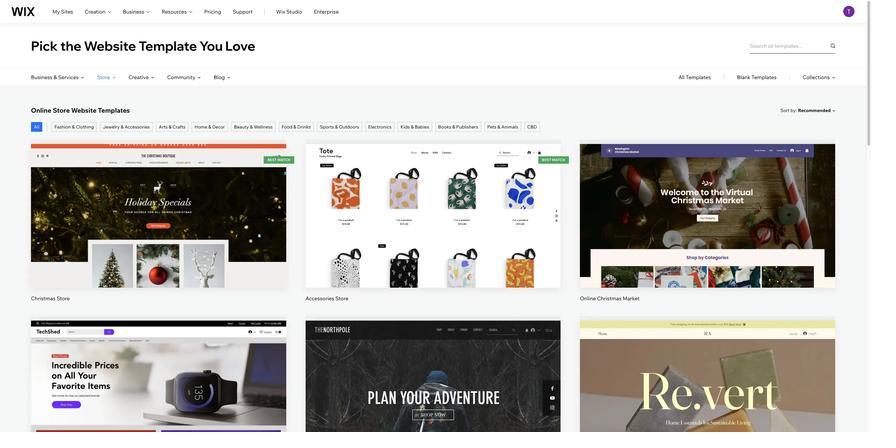 Task type: locate. For each thing, give the bounding box(es) containing it.
arts & crafts link
[[156, 122, 189, 132]]

support link
[[233, 8, 253, 15]]

fashion & clothing link
[[52, 122, 97, 132]]

1 christmas from the left
[[31, 295, 56, 302]]

business
[[123, 8, 144, 15], [31, 74, 52, 80]]

& inside pets & animals "link"
[[498, 124, 501, 130]]

publishers
[[457, 124, 479, 130]]

store inside christmas store group
[[57, 295, 70, 302]]

view button for edit button inside the online christmas market group
[[693, 220, 724, 236]]

pricing link
[[204, 8, 221, 15]]

1 vertical spatial online
[[581, 295, 597, 302]]

& right pets
[[498, 124, 501, 130]]

0 vertical spatial all
[[679, 74, 685, 80]]

0 horizontal spatial all
[[34, 124, 39, 130]]

online store website templates - electronics store image
[[31, 321, 286, 432]]

edit button
[[143, 198, 174, 214], [693, 198, 724, 214], [143, 375, 174, 391], [418, 375, 449, 391], [693, 375, 724, 391]]

creative
[[129, 74, 149, 80]]

decor
[[212, 124, 225, 130]]

accessories
[[125, 124, 150, 130], [306, 295, 335, 302]]

None search field
[[751, 38, 836, 53]]

& right books
[[453, 124, 456, 130]]

business inside dropdown button
[[123, 8, 144, 15]]

online store website templates - accessories store image
[[306, 144, 561, 288]]

& inside fashion & clothing link
[[72, 124, 75, 130]]

crafts
[[173, 124, 186, 130]]

profile image image
[[844, 6, 855, 17]]

& right fashion
[[72, 124, 75, 130]]

business inside "categories by subject" element
[[31, 74, 52, 80]]

1 vertical spatial business
[[31, 74, 52, 80]]

business button
[[123, 8, 150, 15]]

view for online store website templates - electronics store image
[[153, 402, 165, 408]]

recommended
[[799, 108, 832, 113]]

sports & outdoors link
[[317, 122, 362, 132]]

store for online store website templates
[[53, 106, 70, 114]]

view inside online christmas market group
[[702, 225, 714, 231]]

view button inside online christmas market group
[[693, 220, 724, 236]]

0 horizontal spatial business
[[31, 74, 52, 80]]

online
[[31, 106, 51, 114], [581, 295, 597, 302]]

& inside books & publishers link
[[453, 124, 456, 130]]

1 vertical spatial website
[[71, 106, 97, 114]]

collections
[[804, 74, 831, 80]]

store
[[97, 74, 110, 80], [53, 106, 70, 114], [57, 295, 70, 302], [336, 295, 349, 302]]

online christmas market
[[581, 295, 640, 302]]

electronics
[[369, 124, 392, 130]]

1 vertical spatial all
[[34, 124, 39, 130]]

all
[[679, 74, 685, 80], [34, 124, 39, 130]]

sites
[[61, 8, 73, 15]]

& left services
[[54, 74, 57, 80]]

view
[[153, 225, 165, 231], [702, 225, 714, 231], [153, 402, 165, 408], [428, 402, 440, 408], [702, 402, 714, 408]]

cbd
[[528, 124, 537, 130]]

store for christmas store
[[57, 295, 70, 302]]

kids & babies link
[[398, 122, 432, 132]]

& inside sports & outdoors link
[[335, 124, 338, 130]]

edit button for online store website templates - christmas store image
[[143, 198, 174, 214]]

wellness
[[254, 124, 273, 130]]

business for business & services
[[31, 74, 52, 80]]

edit inside christmas store group
[[154, 203, 164, 209]]

&
[[54, 74, 57, 80], [72, 124, 75, 130], [121, 124, 124, 130], [169, 124, 172, 130], [209, 124, 211, 130], [250, 124, 253, 130], [294, 124, 297, 130], [335, 124, 338, 130], [411, 124, 414, 130], [453, 124, 456, 130], [498, 124, 501, 130]]

& inside the food & drinks link
[[294, 124, 297, 130]]

store inside "accessories store" group
[[336, 295, 349, 302]]

home & decor
[[195, 124, 225, 130]]

& for jewelry
[[121, 124, 124, 130]]

view button for online store website templates - backpack store image's edit button
[[418, 397, 449, 413]]

books
[[439, 124, 452, 130]]

blog
[[214, 74, 225, 80]]

edit button inside christmas store group
[[143, 198, 174, 214]]

0 horizontal spatial templates
[[98, 106, 130, 114]]

kids & babies
[[401, 124, 430, 130]]

sort
[[781, 107, 790, 113]]

& inside "categories by subject" element
[[54, 74, 57, 80]]

0 vertical spatial accessories
[[125, 124, 150, 130]]

templates
[[687, 74, 712, 80], [752, 74, 777, 80], [98, 106, 130, 114]]

blank templates link
[[738, 68, 777, 86]]

template
[[139, 38, 197, 54]]

0 vertical spatial website
[[84, 38, 136, 54]]

2 christmas from the left
[[598, 295, 622, 302]]

wix studio
[[276, 8, 303, 15]]

& for pets
[[498, 124, 501, 130]]

& for arts
[[169, 124, 172, 130]]

cbd link
[[525, 122, 540, 132]]

edit button for the online store website templates - online christmas market image
[[693, 198, 724, 214]]

0 vertical spatial business
[[123, 8, 144, 15]]

0 vertical spatial online
[[31, 106, 51, 114]]

1 horizontal spatial all
[[679, 74, 685, 80]]

1 horizontal spatial accessories
[[306, 295, 335, 302]]

& right the kids at the top
[[411, 124, 414, 130]]

& inside beauty & wellness link
[[250, 124, 253, 130]]

edit inside online christmas market group
[[704, 203, 713, 209]]

all inside 'link'
[[679, 74, 685, 80]]

templates inside 'link'
[[687, 74, 712, 80]]

& left decor
[[209, 124, 211, 130]]

beauty & wellness
[[234, 124, 273, 130]]

online inside group
[[581, 295, 597, 302]]

view button
[[143, 220, 174, 236], [693, 220, 724, 236], [143, 397, 174, 413], [418, 397, 449, 413], [693, 397, 724, 413]]

categories by subject element
[[31, 68, 231, 86]]

christmas
[[31, 295, 56, 302], [598, 295, 622, 302]]

resources button
[[162, 8, 193, 15]]

1 horizontal spatial christmas
[[598, 295, 622, 302]]

enterprise link
[[314, 8, 339, 15]]

2 horizontal spatial templates
[[752, 74, 777, 80]]

& inside the arts & crafts link
[[169, 124, 172, 130]]

& right beauty
[[250, 124, 253, 130]]

pick
[[31, 38, 58, 54]]

online store website templates - backpack store image
[[306, 321, 561, 432]]

1 vertical spatial accessories
[[306, 295, 335, 302]]

store inside "categories by subject" element
[[97, 74, 110, 80]]

1 horizontal spatial templates
[[687, 74, 712, 80]]

jewelry
[[103, 124, 120, 130]]

0 horizontal spatial christmas
[[31, 295, 56, 302]]

& right jewelry
[[121, 124, 124, 130]]

edit
[[154, 203, 164, 209], [704, 203, 713, 209], [154, 380, 164, 386], [429, 380, 438, 386], [704, 380, 713, 386]]

1 horizontal spatial online
[[581, 295, 597, 302]]

website
[[84, 38, 136, 54], [71, 106, 97, 114]]

love
[[226, 38, 256, 54]]

edit for edit button related to online store website templates - home goods store image
[[704, 380, 713, 386]]

0 horizontal spatial accessories
[[125, 124, 150, 130]]

pets & animals link
[[485, 122, 522, 132]]

christmas store
[[31, 295, 70, 302]]

view for the online store website templates - online christmas market image
[[702, 225, 714, 231]]

beauty & wellness link
[[231, 122, 276, 132]]

online store website templates - home goods store image
[[581, 321, 836, 432]]

all for all
[[34, 124, 39, 130]]

edit button for online store website templates - electronics store image
[[143, 375, 174, 391]]

& for sports
[[335, 124, 338, 130]]

& right sports
[[335, 124, 338, 130]]

& for business
[[54, 74, 57, 80]]

view button inside christmas store group
[[143, 220, 174, 236]]

& inside "home & decor" link
[[209, 124, 211, 130]]

view inside christmas store group
[[153, 225, 165, 231]]

& right 'arts'
[[169, 124, 172, 130]]

edit button inside online christmas market group
[[693, 198, 724, 214]]

0 horizontal spatial online
[[31, 106, 51, 114]]

all templates
[[679, 74, 712, 80]]

& inside jewelry & accessories link
[[121, 124, 124, 130]]

online store website templates - christmas store image
[[31, 144, 286, 288]]

& inside kids & babies link
[[411, 124, 414, 130]]

& right food
[[294, 124, 297, 130]]

sports & outdoors
[[320, 124, 360, 130]]

food & drinks link
[[279, 122, 314, 132]]

home
[[195, 124, 207, 130]]

market
[[623, 295, 640, 302]]

view for online store website templates - christmas store image
[[153, 225, 165, 231]]

sort by:
[[781, 107, 798, 113]]

edit for edit button inside the online christmas market group
[[704, 203, 713, 209]]

1 horizontal spatial business
[[123, 8, 144, 15]]

online store website templates
[[31, 106, 130, 114]]

edit button for online store website templates - home goods store image
[[693, 375, 724, 391]]

business for business
[[123, 8, 144, 15]]

website for the
[[84, 38, 136, 54]]

& for fashion
[[72, 124, 75, 130]]

books & publishers link
[[436, 122, 482, 132]]



Task type: describe. For each thing, give the bounding box(es) containing it.
services
[[58, 74, 79, 80]]

business & services
[[31, 74, 79, 80]]

food
[[282, 124, 293, 130]]

view button for edit button related to online store website templates - electronics store image
[[143, 397, 174, 413]]

jewelry & accessories link
[[100, 122, 153, 132]]

kids
[[401, 124, 410, 130]]

wix
[[276, 8, 285, 15]]

my sites link
[[52, 8, 73, 15]]

wix studio link
[[276, 8, 303, 15]]

fashion
[[55, 124, 71, 130]]

studio
[[287, 8, 303, 15]]

pricing
[[204, 8, 221, 15]]

food & drinks
[[282, 124, 311, 130]]

templates for all templates
[[687, 74, 712, 80]]

accessories store
[[306, 295, 349, 302]]

the
[[60, 38, 81, 54]]

beauty
[[234, 124, 249, 130]]

resources
[[162, 8, 187, 15]]

store for accessories store
[[336, 295, 349, 302]]

enterprise
[[314, 8, 339, 15]]

& for beauty
[[250, 124, 253, 130]]

online christmas market group
[[581, 140, 836, 302]]

by:
[[791, 107, 798, 113]]

books & publishers
[[439, 124, 479, 130]]

christmas store group
[[31, 140, 286, 302]]

arts
[[159, 124, 168, 130]]

online store website templates - online christmas market image
[[581, 144, 836, 288]]

clothing
[[76, 124, 94, 130]]

sports
[[320, 124, 334, 130]]

blank templates
[[738, 74, 777, 80]]

all templates link
[[679, 68, 712, 86]]

pets
[[488, 124, 497, 130]]

generic categories element
[[679, 68, 836, 86]]

templates for blank templates
[[752, 74, 777, 80]]

website for store
[[71, 106, 97, 114]]

& for home
[[209, 124, 211, 130]]

blank
[[738, 74, 751, 80]]

jewelry & accessories
[[103, 124, 150, 130]]

view button for edit button related to online store website templates - home goods store image
[[693, 397, 724, 413]]

electronics link
[[366, 122, 395, 132]]

edit button for online store website templates - backpack store image
[[418, 375, 449, 391]]

Search search field
[[751, 38, 836, 53]]

edit for edit button in the christmas store group
[[154, 203, 164, 209]]

my sites
[[52, 8, 73, 15]]

edit for online store website templates - backpack store image's edit button
[[429, 380, 438, 386]]

& for food
[[294, 124, 297, 130]]

view for online store website templates - home goods store image
[[702, 402, 714, 408]]

pets & animals
[[488, 124, 519, 130]]

my
[[52, 8, 60, 15]]

all link
[[31, 122, 42, 132]]

view for online store website templates - backpack store image
[[428, 402, 440, 408]]

support
[[233, 8, 253, 15]]

creation
[[85, 8, 106, 15]]

animals
[[502, 124, 519, 130]]

home & decor link
[[192, 122, 228, 132]]

accessories inside group
[[306, 295, 335, 302]]

fashion & clothing
[[55, 124, 94, 130]]

drinks
[[298, 124, 311, 130]]

categories. use the left and right arrow keys to navigate the menu element
[[0, 68, 867, 86]]

creation button
[[85, 8, 111, 15]]

online for online christmas market
[[581, 295, 597, 302]]

pick the website template you love
[[31, 38, 256, 54]]

babies
[[415, 124, 430, 130]]

view button for edit button in the christmas store group
[[143, 220, 174, 236]]

arts & crafts
[[159, 124, 186, 130]]

outdoors
[[339, 124, 360, 130]]

you
[[200, 38, 223, 54]]

all for all templates
[[679, 74, 685, 80]]

edit for edit button related to online store website templates - electronics store image
[[154, 380, 164, 386]]

accessories store group
[[306, 140, 561, 302]]

community
[[167, 74, 196, 80]]

& for books
[[453, 124, 456, 130]]

& for kids
[[411, 124, 414, 130]]

online for online store website templates
[[31, 106, 51, 114]]



Task type: vqa. For each thing, say whether or not it's contained in the screenshot.
bottom Website
yes



